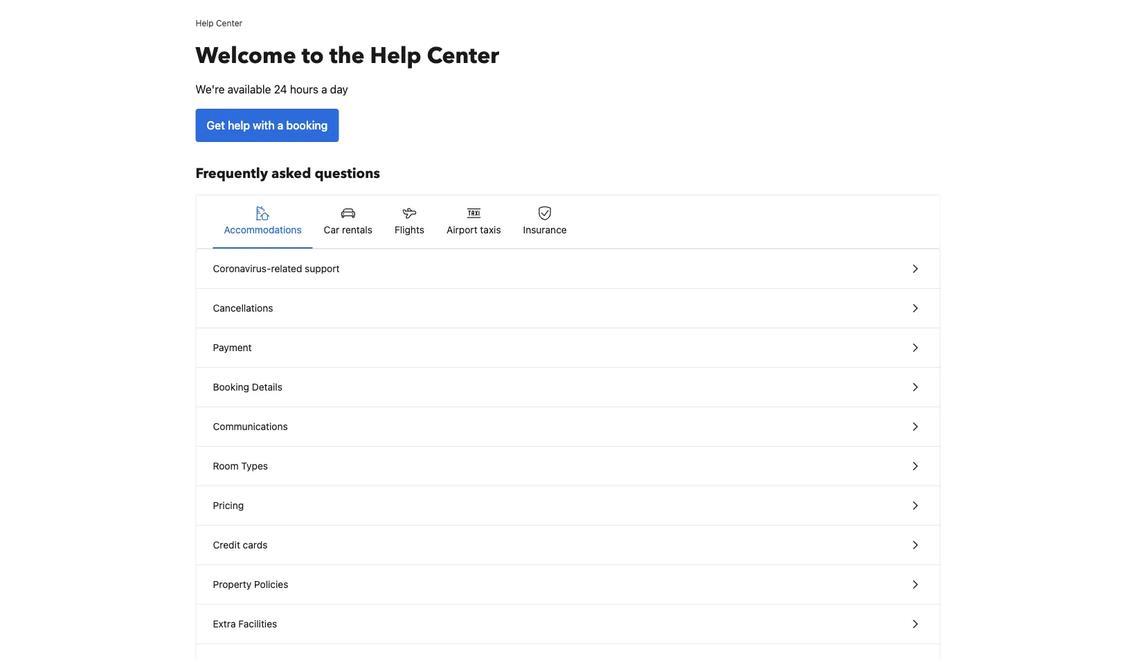 Task type: locate. For each thing, give the bounding box(es) containing it.
flights
[[395, 224, 425, 235]]

24
[[274, 83, 287, 96]]

property policies button
[[196, 565, 940, 605]]

get
[[207, 119, 225, 132]]

hours
[[290, 83, 319, 96]]

accommodations
[[224, 224, 302, 235]]

tab list
[[196, 195, 940, 249]]

0 horizontal spatial center
[[216, 18, 243, 28]]

flights button
[[384, 195, 436, 248]]

payment button
[[196, 328, 940, 368]]

types
[[241, 460, 268, 472]]

1 horizontal spatial help
[[370, 41, 422, 71]]

extra facilities button
[[196, 605, 940, 644]]

communications
[[213, 421, 288, 432]]

0 vertical spatial center
[[216, 18, 243, 28]]

airport
[[447, 224, 478, 235]]

coronavirus-
[[213, 263, 271, 274]]

support
[[305, 263, 340, 274]]

we're available 24 hours a day
[[196, 83, 348, 96]]

airport taxis button
[[436, 195, 512, 248]]

communications button
[[196, 407, 940, 447]]

welcome to the help center
[[196, 41, 499, 71]]

0 horizontal spatial help
[[196, 18, 214, 28]]

day
[[330, 83, 348, 96]]

payment
[[213, 342, 252, 353]]

booking details button
[[196, 368, 940, 407]]

help up welcome
[[196, 18, 214, 28]]

help
[[196, 18, 214, 28], [370, 41, 422, 71]]

extra
[[213, 618, 236, 630]]

help right the
[[370, 41, 422, 71]]

room
[[213, 460, 239, 472]]

car
[[324, 224, 340, 235]]

center
[[216, 18, 243, 28], [427, 41, 499, 71]]

get help with a booking button
[[196, 109, 339, 142]]

policies
[[254, 579, 288, 590]]

booking details
[[213, 381, 283, 393]]

a
[[321, 83, 327, 96], [278, 119, 284, 132]]

frequently
[[196, 164, 268, 183]]

1 vertical spatial a
[[278, 119, 284, 132]]

1 horizontal spatial center
[[427, 41, 499, 71]]

help center
[[196, 18, 243, 28]]

1 horizontal spatial a
[[321, 83, 327, 96]]

credit cards
[[213, 539, 268, 551]]

a left day on the top of the page
[[321, 83, 327, 96]]

airport taxis
[[447, 224, 501, 235]]

0 vertical spatial a
[[321, 83, 327, 96]]

taxis
[[480, 224, 501, 235]]

to
[[302, 41, 324, 71]]

a right with
[[278, 119, 284, 132]]

property
[[213, 579, 252, 590]]

0 horizontal spatial a
[[278, 119, 284, 132]]

1 vertical spatial help
[[370, 41, 422, 71]]

coronavirus-related support
[[213, 263, 340, 274]]

related
[[271, 263, 302, 274]]

0 vertical spatial help
[[196, 18, 214, 28]]



Task type: vqa. For each thing, say whether or not it's contained in the screenshot.
House
no



Task type: describe. For each thing, give the bounding box(es) containing it.
asked
[[272, 164, 311, 183]]

pricing
[[213, 500, 244, 511]]

available
[[228, 83, 271, 96]]

tab list containing accommodations
[[196, 195, 940, 249]]

car rentals button
[[313, 195, 384, 248]]

the
[[330, 41, 365, 71]]

credit
[[213, 539, 240, 551]]

property policies
[[213, 579, 288, 590]]

booking
[[286, 119, 328, 132]]

room types
[[213, 460, 268, 472]]

insurance button
[[512, 195, 578, 248]]

facilities
[[239, 618, 277, 630]]

coronavirus-related support button
[[196, 249, 940, 289]]

credit cards button
[[196, 526, 940, 565]]

rentals
[[342, 224, 373, 235]]

1 vertical spatial center
[[427, 41, 499, 71]]

a inside 'button'
[[278, 119, 284, 132]]

help
[[228, 119, 250, 132]]

we're
[[196, 83, 225, 96]]

insurance
[[523, 224, 567, 235]]

with
[[253, 119, 275, 132]]

get help with a booking
[[207, 119, 328, 132]]

extra facilities
[[213, 618, 277, 630]]

booking
[[213, 381, 249, 393]]

car rentals
[[324, 224, 373, 235]]

cancellations
[[213, 302, 273, 314]]

accommodations button
[[213, 195, 313, 248]]

questions
[[315, 164, 380, 183]]

cards
[[243, 539, 268, 551]]

frequently asked questions
[[196, 164, 380, 183]]

details
[[252, 381, 283, 393]]

room types button
[[196, 447, 940, 486]]

cancellations button
[[196, 289, 940, 328]]

welcome
[[196, 41, 296, 71]]

pricing button
[[196, 486, 940, 526]]



